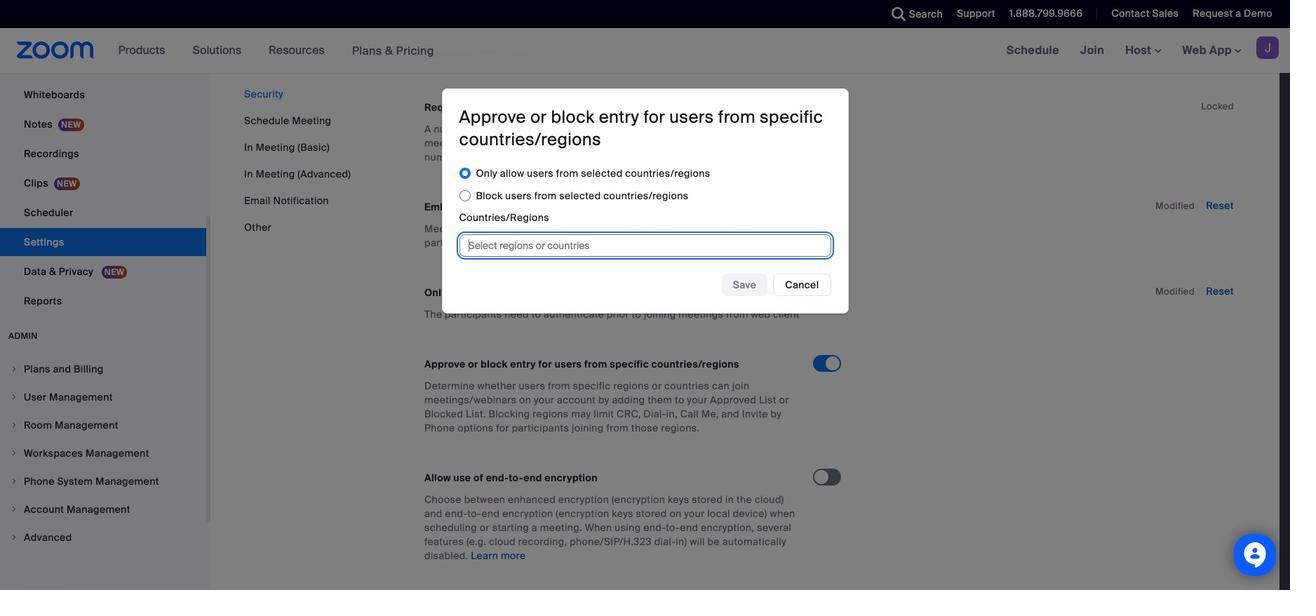Task type: vqa. For each thing, say whether or not it's contained in the screenshot.
THE DETERMINE on the bottom left of page
yes



Task type: describe. For each thing, give the bounding box(es) containing it.
admin
[[8, 330, 38, 342]]

reports link
[[0, 287, 206, 315]]

having
[[641, 237, 673, 249]]

recordings
[[24, 147, 79, 160]]

1 horizontal spatial the
[[716, 237, 731, 249]]

for down authenticate at the bottom
[[538, 358, 552, 371]]

participants inside a numeric passcode will be required for participants joining by phone if your meeting has a passcode. for meeting with an alphanumeric passcode, a numeric version will be generated.
[[617, 123, 674, 136]]

0 horizontal spatial can
[[551, 286, 569, 299]]

reports
[[24, 295, 62, 307]]

users inside determine whether users from specific regions or countries can join meetings/webinars on your account by adding them to your approved list or blocked list. blocking regions may limit crc, dial-in, call me, and invite by phone options for participants joining from those regions.
[[519, 380, 545, 392]]

learn more link
[[471, 549, 526, 562]]

users up countries/regions
[[505, 190, 532, 202]]

save button
[[722, 273, 768, 296]]

show button
[[505, 48, 531, 61]]

entry inside approve or block entry for users from specific countries/regions
[[599, 106, 639, 128]]

click inside the meeting passcode will be encrypted and included in the invite link to allow participants to join with just one click without having to enter the passcode.
[[579, 237, 601, 249]]

1 horizontal spatial keys
[[668, 493, 689, 506]]

your left account on the bottom of page
[[534, 394, 554, 406]]

for left 'one-'
[[573, 201, 587, 213]]

users inside approve or block entry for users from specific countries/regions
[[670, 106, 714, 128]]

for inside approve or block entry for users from specific countries/regions
[[643, 106, 665, 128]]

in)
[[676, 535, 687, 548]]

personal inside 'menu'
[[24, 59, 66, 72]]

require
[[424, 101, 463, 114]]

blocking
[[489, 408, 530, 420]]

meetings for from
[[592, 286, 638, 299]]

demo
[[1244, 7, 1273, 20]]

0 vertical spatial encryption
[[545, 472, 598, 484]]

those
[[631, 422, 658, 434]]

contact sales link up join
[[1101, 0, 1182, 28]]

in for one-
[[664, 223, 673, 235]]

1 vertical spatial end
[[482, 507, 500, 520]]

specific inside determine whether users from specific regions or countries can join meetings/webinars on your account by adding them to your approved list or blocked list. blocking regions may limit crc, dial-in, call me, and invite by phone options for participants joining from those regions.
[[573, 380, 611, 392]]

& for pricing
[[385, 43, 393, 58]]

a
[[424, 123, 431, 136]]

with inside a numeric passcode will be required for participants joining by phone if your meeting has a passcode. for meeting with an alphanumeric passcode, a numeric version will be generated.
[[607, 137, 627, 150]]

1.888.799.9666 button up schedule link
[[1009, 7, 1083, 20]]

approve or block entry for users from specific countries/regions inside dialog
[[459, 106, 823, 150]]

reset button for meeting passcode will be encrypted and included in the invite link to allow participants to join with just one click without having to enter the passcode.
[[1206, 199, 1234, 212]]

them
[[648, 394, 672, 406]]

crc,
[[617, 408, 641, 420]]

users up account on the bottom of page
[[555, 358, 582, 371]]

options
[[458, 422, 494, 434]]

require passcode for participants joining by phone
[[424, 101, 675, 114]]

schedule for schedule meeting
[[244, 114, 289, 127]]

or right list
[[779, 394, 789, 406]]

allow inside approve or block entry for users from specific countries/regions dialog
[[500, 167, 524, 180]]

pricing
[[396, 43, 434, 58]]

sales
[[1152, 7, 1179, 20]]

will inside choose between enhanced encryption (encryption keys stored in the cloud) and end-to-end encryption (encryption keys stored on your local device) when scheduling or starting a meeting. when using end-to-end encryption, several features (e.g. cloud recording, phone/sip/h.323 dial-in) will be automatically disabled.
[[690, 535, 705, 548]]

users down generated.
[[527, 167, 554, 180]]

0 vertical spatial click
[[613, 201, 636, 213]]

clips
[[24, 177, 48, 189]]

web
[[751, 308, 771, 321]]

passcode: ****** show
[[424, 47, 531, 61]]

one
[[559, 237, 577, 249]]

0 horizontal spatial block
[[481, 358, 508, 371]]

for down show button
[[516, 101, 529, 114]]

the participants need to authenticate prior to joining meetings from web client
[[424, 308, 800, 321]]

0 vertical spatial in
[[512, 201, 521, 213]]

recording,
[[518, 535, 567, 548]]

will right version
[[504, 151, 519, 164]]

schedule meeting
[[244, 114, 331, 127]]

recordings link
[[0, 140, 206, 168]]

side navigation navigation
[[0, 0, 210, 590]]

passcode,
[[712, 137, 762, 150]]

your inside choose between enhanced encryption (encryption keys stored in the cloud) and end-to-end encryption (encryption keys stored on your local device) when scheduling or starting a meeting. when using end-to-end encryption, several features (e.g. cloud recording, phone/sip/h.323 dial-in) will be automatically disabled.
[[684, 507, 705, 520]]

in meeting (advanced) link
[[244, 168, 351, 180]]

be left generated.
[[521, 151, 534, 164]]

just
[[539, 237, 556, 249]]

0 horizontal spatial regions
[[533, 408, 569, 420]]

on inside determine whether users from specific regions or countries can join meetings/webinars on your account by adding them to your approved list or blocked list. blocking regions may limit crc, dial-in, call me, and invite by phone options for participants joining from those regions.
[[519, 394, 531, 406]]

or inside all personal meeting id (pmi) meetings that users can join via client, or room systems will be passcode-protected.
[[751, 4, 761, 16]]

generated.
[[536, 151, 588, 164]]

cloud
[[489, 535, 516, 548]]

clips link
[[0, 169, 206, 197]]

to left enter at the right top of page
[[676, 237, 685, 249]]

prior
[[607, 308, 629, 321]]

in for encryption
[[725, 493, 734, 506]]

cancel button
[[773, 273, 831, 296]]

1 horizontal spatial regions
[[613, 380, 649, 392]]

will inside the meeting passcode will be encrypted and included in the invite link to allow participants to join with just one click without having to enter the passcode.
[[516, 223, 531, 235]]

to down countries/regions
[[484, 237, 494, 249]]

contact sales
[[1112, 7, 1179, 20]]

passcode. inside a numeric passcode will be required for participants joining by phone if your meeting has a passcode. for meeting with an alphanumeric passcode, a numeric version will be generated.
[[495, 137, 544, 150]]

email notification link
[[244, 194, 329, 207]]

save
[[733, 278, 756, 291]]

dial-
[[654, 535, 676, 548]]

countries/regions down alphanumeric
[[625, 167, 710, 180]]

using
[[615, 521, 641, 534]]

meeting inside all personal meeting id (pmi) meetings that users can join via client, or room systems will be passcode-protected.
[[484, 4, 523, 16]]

to right prior
[[632, 308, 641, 321]]

plans & pricing
[[352, 43, 434, 58]]

joining up a numeric passcode will be required for participants joining by phone if your meeting has a passcode. for meeting with an alphanumeric passcode, a numeric version will be generated.
[[594, 101, 627, 114]]

0 horizontal spatial invite
[[524, 201, 551, 213]]

security link
[[244, 88, 283, 100]]

reset button for the participants need to authenticate prior to joining meetings from web client
[[1206, 285, 1234, 298]]

modified for the participants need to authenticate prior to joining meetings from web client
[[1155, 286, 1195, 298]]

determine whether users from specific regions or countries can join meetings/webinars on your account by adding them to your approved list or blocked list. blocking regions may limit crc, dial-in, call me, and invite by phone options for participants joining from those regions.
[[424, 380, 789, 434]]

only for only authenticated users can join meetings from web client
[[424, 286, 447, 299]]

1 vertical spatial approve or block entry for users from specific countries/regions
[[424, 358, 739, 371]]

be up "for"
[[543, 123, 555, 136]]

your inside a numeric passcode will be required for participants joining by phone if your meeting has a passcode. for meeting with an alphanumeric passcode, a numeric version will be generated.
[[766, 123, 787, 136]]

1 horizontal spatial end-
[[486, 472, 509, 484]]

a right has on the top left
[[486, 137, 492, 150]]

1 vertical spatial encryption
[[558, 493, 609, 506]]

to right 'need'
[[532, 308, 541, 321]]

phone inside a numeric passcode will be required for participants joining by phone if your meeting has a passcode. for meeting with an alphanumeric passcode, a numeric version will be generated.
[[725, 123, 755, 136]]

email notification
[[244, 194, 329, 207]]

room
[[764, 4, 789, 16]]

a left 'demo'
[[1236, 7, 1241, 20]]

approve or block entry for users from specific countries/regions dialog
[[442, 88, 849, 313]]

modified for meeting passcode will be encrypted and included in the invite link to allow participants to join with just one click without having to enter the passcode.
[[1155, 200, 1195, 212]]

adding
[[612, 394, 645, 406]]

reset for the participants need to authenticate prior to joining meetings from web client
[[1206, 285, 1234, 298]]

1 vertical spatial client
[[773, 308, 800, 321]]

phone/sip/h.323
[[570, 535, 652, 548]]

disabled.
[[424, 549, 468, 562]]

2 vertical spatial encryption
[[502, 507, 553, 520]]

only authenticated users can join meetings from web client
[[424, 286, 718, 299]]

scheduler
[[24, 206, 73, 219]]

in for in meeting (advanced)
[[244, 168, 253, 180]]

and inside determine whether users from specific regions or countries can join meetings/webinars on your account by adding them to your approved list or blocked list. blocking regions may limit crc, dial-in, call me, and invite by phone options for participants joining from those regions.
[[721, 408, 739, 420]]

joining inside determine whether users from specific regions or countries can join meetings/webinars on your account by adding them to your approved list or blocked list. blocking regions may limit crc, dial-in, call me, and invite by phone options for participants joining from those regions.
[[572, 422, 604, 434]]

passcode:
[[424, 47, 474, 60]]

whether
[[477, 380, 516, 392]]

can for via
[[663, 4, 681, 16]]

the for included
[[675, 223, 691, 235]]

0 vertical spatial link
[[553, 201, 571, 213]]

schedule meeting link
[[244, 114, 331, 127]]

invite
[[742, 408, 768, 420]]

for
[[547, 137, 563, 150]]

several
[[757, 521, 791, 534]]

1 horizontal spatial (encryption
[[612, 493, 665, 506]]

0 vertical spatial end
[[524, 472, 542, 484]]

may
[[571, 408, 591, 420]]

device)
[[733, 507, 767, 520]]

2 vertical spatial meetings
[[679, 308, 724, 321]]

0 vertical spatial selected
[[581, 167, 623, 180]]

a right passcode,
[[764, 137, 770, 150]]

via
[[703, 4, 717, 16]]

with inside the meeting passcode will be encrypted and included in the invite link to allow participants to join with just one click without having to enter the passcode.
[[516, 237, 536, 249]]

countries
[[664, 380, 710, 392]]

1 horizontal spatial to-
[[509, 472, 524, 484]]

by down list
[[771, 408, 782, 420]]

dial-
[[644, 408, 666, 420]]

participants down authenticated
[[445, 308, 502, 321]]

of
[[474, 472, 483, 484]]

passcode for for
[[465, 101, 513, 114]]

passcode-
[[500, 18, 551, 30]]

email
[[244, 194, 271, 207]]

meeting for schedule meeting
[[292, 114, 331, 127]]

2 horizontal spatial end
[[680, 521, 698, 534]]

0 horizontal spatial to-
[[467, 507, 482, 520]]

in meeting (advanced)
[[244, 168, 351, 180]]

0 horizontal spatial phone
[[644, 101, 675, 114]]

use
[[453, 472, 471, 484]]

joining down web
[[644, 308, 676, 321]]

or inside approve or block entry for users from specific countries/regions
[[530, 106, 547, 128]]

zoom logo image
[[17, 41, 94, 59]]

local
[[707, 507, 730, 520]]

when
[[585, 521, 612, 534]]

2 horizontal spatial to-
[[666, 521, 680, 534]]

account
[[557, 394, 596, 406]]

only for only allow users from selected countries/regions
[[476, 167, 497, 180]]

0 horizontal spatial keys
[[612, 507, 633, 520]]

whiteboards
[[24, 88, 85, 101]]

0 vertical spatial client
[[690, 286, 718, 299]]

1 meeting from the left
[[424, 137, 464, 150]]

request a demo
[[1193, 7, 1273, 20]]

the for stored
[[737, 493, 752, 506]]

plans
[[352, 43, 382, 58]]

specific inside approve or block entry for users from specific countries/regions
[[760, 106, 823, 128]]

block inside approve or block entry for users from specific countries/regions
[[551, 106, 595, 128]]

scheduler link
[[0, 199, 206, 227]]

notes link
[[0, 110, 206, 138]]

1 vertical spatial numeric
[[424, 151, 464, 164]]

1 vertical spatial stored
[[636, 507, 667, 520]]

1 vertical spatial end-
[[445, 507, 467, 520]]

0 vertical spatial numeric
[[434, 123, 473, 136]]

block users from selected countries/regions
[[476, 190, 689, 202]]



Task type: locate. For each thing, give the bounding box(es) containing it.
0 vertical spatial passcode.
[[495, 137, 544, 150]]

encryption,
[[701, 521, 754, 534]]

be up ******
[[485, 18, 497, 30]]

0 horizontal spatial only
[[424, 286, 447, 299]]

web
[[666, 286, 688, 299]]

or up determine on the left
[[468, 358, 478, 371]]

stored up using
[[636, 507, 667, 520]]

0 horizontal spatial in
[[512, 201, 521, 213]]

keys up in)
[[668, 493, 689, 506]]

between
[[464, 493, 505, 506]]

be inside the meeting passcode will be encrypted and included in the invite link to allow participants to join with just one click without having to enter the passcode.
[[534, 223, 546, 235]]

participants inside determine whether users from specific regions or countries can join meetings/webinars on your account by adding them to your approved list or blocked list. blocking regions may limit crc, dial-in, call me, and invite by phone options for participants joining from those regions.
[[512, 422, 569, 434]]

on
[[519, 394, 531, 406], [670, 507, 682, 520]]

2 modified from the top
[[1155, 286, 1195, 298]]

1 horizontal spatial can
[[663, 4, 681, 16]]

meetings up prior
[[592, 286, 638, 299]]

passcode.
[[495, 137, 544, 150], [734, 237, 783, 249]]

0 vertical spatial on
[[519, 394, 531, 406]]

meeting inside the meeting passcode will be encrypted and included in the invite link to allow participants to join with just one click without having to enter the passcode.
[[424, 223, 464, 235]]

participants up an
[[617, 123, 674, 136]]

1 horizontal spatial stored
[[692, 493, 723, 506]]

will right systems
[[467, 18, 482, 30]]

can left via
[[663, 4, 681, 16]]

0 vertical spatial can
[[663, 4, 681, 16]]

2 horizontal spatial end-
[[643, 521, 666, 534]]

0 horizontal spatial link
[[553, 201, 571, 213]]

participants inside the meeting passcode will be encrypted and included in the invite link to allow participants to join with just one click without having to enter the passcode.
[[424, 237, 482, 249]]

allow use of end-to-end encryption
[[424, 472, 598, 484]]

will right in)
[[690, 535, 705, 548]]

******
[[477, 47, 499, 60]]

0 vertical spatial the
[[675, 223, 691, 235]]

will inside all personal meeting id (pmi) meetings that users can join via client, or room systems will be passcode-protected.
[[467, 18, 482, 30]]

meeting
[[484, 4, 523, 16], [292, 114, 331, 127], [256, 141, 295, 154], [256, 168, 295, 180], [424, 223, 464, 235]]

or inside choose between enhanced encryption (encryption keys stored in the cloud) and end-to-end encryption (encryption keys stored on your local device) when scheduling or starting a meeting. when using end-to-end encryption, several features (e.g. cloud recording, phone/sip/h.323 dial-in) will be automatically disabled.
[[480, 521, 490, 534]]

personal menu menu
[[0, 0, 206, 316]]

banner
[[0, 28, 1290, 74]]

by
[[630, 101, 642, 114], [711, 123, 722, 136], [598, 394, 609, 406], [771, 408, 782, 420]]

(encryption
[[612, 493, 665, 506], [556, 507, 609, 520]]

0 horizontal spatial entry
[[510, 358, 536, 371]]

on up in)
[[670, 507, 682, 520]]

invite up just
[[524, 201, 551, 213]]

will
[[467, 18, 482, 30], [525, 123, 541, 136], [504, 151, 519, 164], [516, 223, 531, 235], [690, 535, 705, 548]]

1 modified from the top
[[1155, 200, 1195, 212]]

to inside determine whether users from specific regions or countries can join meetings/webinars on your account by adding them to your approved list or blocked list. blocking regions may limit crc, dial-in, call me, and invite by phone options for participants joining from those regions.
[[675, 394, 684, 406]]

0 vertical spatial stored
[[692, 493, 723, 506]]

in right block
[[512, 201, 521, 213]]

join up authenticate at the bottom
[[572, 286, 590, 299]]

0 vertical spatial approve
[[459, 106, 526, 128]]

join up "included"
[[638, 201, 656, 213]]

end- up scheduling
[[445, 507, 467, 520]]

2 horizontal spatial can
[[712, 380, 730, 392]]

1.888.799.9666
[[1009, 7, 1083, 20]]

product information navigation
[[108, 28, 445, 74]]

by inside a numeric passcode will be required for participants joining by phone if your meeting has a passcode. for meeting with an alphanumeric passcode, a numeric version will be generated.
[[711, 123, 722, 136]]

0 vertical spatial modified
[[1155, 200, 1195, 212]]

your left the local at the right of the page
[[684, 507, 705, 520]]

the up device)
[[737, 493, 752, 506]]

passcode. left "for"
[[495, 137, 544, 150]]

and down choose
[[424, 507, 442, 520]]

0 vertical spatial and
[[600, 223, 618, 235]]

passcode. inside the meeting passcode will be encrypted and included in the invite link to allow participants to join with just one click without having to enter the passcode.
[[734, 237, 783, 249]]

in down schedule meeting link
[[244, 141, 253, 154]]

can inside all personal meeting id (pmi) meetings that users can join via client, or room systems will be passcode-protected.
[[663, 4, 681, 16]]

selected down only allow users from selected countries/regions
[[559, 190, 601, 202]]

0 horizontal spatial click
[[579, 237, 601, 249]]

1 vertical spatial in
[[664, 223, 673, 235]]

schedule link
[[996, 28, 1070, 73]]

for up alphanumeric
[[643, 106, 665, 128]]

be down 'encryption,'
[[708, 535, 720, 548]]

2 vertical spatial specific
[[573, 380, 611, 392]]

contact
[[1112, 7, 1150, 20]]

other link
[[244, 221, 271, 234]]

or left room at the right of page
[[751, 4, 761, 16]]

a
[[1236, 7, 1241, 20], [486, 137, 492, 150], [764, 137, 770, 150], [532, 521, 537, 534]]

joining inside a numeric passcode will be required for participants joining by phone if your meeting has a passcode. for meeting with an alphanumeric passcode, a numeric version will be generated.
[[677, 123, 709, 136]]

passcode for in
[[462, 201, 509, 213]]

0 vertical spatial regions
[[613, 380, 649, 392]]

option group
[[459, 162, 831, 207]]

in meeting (basic)
[[244, 141, 330, 154]]

call
[[680, 408, 699, 420]]

menu bar containing security
[[244, 87, 351, 234]]

will down require passcode for participants joining by phone
[[525, 123, 541, 136]]

meetings up protected.
[[565, 4, 610, 16]]

(encryption up the when
[[556, 507, 609, 520]]

encryption
[[545, 472, 598, 484], [558, 493, 609, 506], [502, 507, 553, 520]]

approve up determine on the left
[[424, 358, 466, 371]]

(advanced)
[[298, 168, 351, 180]]

to- down between on the bottom left
[[467, 507, 482, 520]]

end down between on the bottom left
[[482, 507, 500, 520]]

1 vertical spatial selected
[[559, 190, 601, 202]]

Select regions or countries,Select regions or countries text field
[[468, 235, 809, 256]]

0 horizontal spatial personal
[[24, 59, 66, 72]]

0 vertical spatial &
[[385, 43, 393, 58]]

and inside choose between enhanced encryption (encryption keys stored in the cloud) and end-to-end encryption (encryption keys stored on your local device) when scheduling or starting a meeting. when using end-to-end encryption, several features (e.g. cloud recording, phone/sip/h.323 dial-in) will be automatically disabled.
[[424, 507, 442, 520]]

regions.
[[661, 422, 700, 434]]

2 meeting from the left
[[565, 137, 605, 150]]

modified
[[1155, 200, 1195, 212], [1155, 286, 1195, 298]]

all personal meeting id (pmi) meetings that users can join via client, or room systems will be passcode-protected.
[[424, 4, 789, 30]]

0 vertical spatial block
[[551, 106, 595, 128]]

be up just
[[534, 223, 546, 235]]

1 reset button from the top
[[1206, 199, 1234, 212]]

1 horizontal spatial &
[[385, 43, 393, 58]]

in,
[[666, 408, 678, 420]]

1 vertical spatial approve
[[424, 358, 466, 371]]

0 horizontal spatial and
[[424, 507, 442, 520]]

approve up has on the top left
[[459, 106, 526, 128]]

1 vertical spatial reset
[[1206, 285, 1234, 298]]

on up blocking
[[519, 394, 531, 406]]

join inside determine whether users from specific regions or countries can join meetings/webinars on your account by adding them to your approved list or blocked list. blocking regions may limit crc, dial-in, call me, and invite by phone options for participants joining from those regions.
[[732, 380, 750, 392]]

or left required
[[530, 106, 547, 128]]

numeric down require
[[434, 123, 473, 136]]

end up enhanced
[[524, 472, 542, 484]]

1 reset from the top
[[1206, 199, 1234, 212]]

join inside all personal meeting id (pmi) meetings that users can join via client, or room systems will be passcode-protected.
[[683, 4, 701, 16]]

0 vertical spatial invite
[[524, 201, 551, 213]]

the up enter at the right top of page
[[675, 223, 691, 235]]

meetings navigation
[[996, 28, 1290, 74]]

1 vertical spatial schedule
[[244, 114, 289, 127]]

need
[[505, 308, 529, 321]]

2 in from the top
[[244, 168, 253, 180]]

allow inside the meeting passcode will be encrypted and included in the invite link to allow participants to join with just one click without having to enter the passcode.
[[753, 223, 778, 235]]

join
[[1080, 43, 1104, 58]]

join up approved
[[732, 380, 750, 392]]

version
[[466, 151, 501, 164]]

in up email
[[244, 168, 253, 180]]

can inside determine whether users from specific regions or countries can join meetings/webinars on your account by adding them to your approved list or blocked list. blocking regions may limit crc, dial-in, call me, and invite by phone options for participants joining from those regions.
[[712, 380, 730, 392]]

1 horizontal spatial entry
[[599, 106, 639, 128]]

schedule down 1.888.799.9666
[[1006, 43, 1059, 58]]

1 vertical spatial on
[[670, 507, 682, 520]]

for right required
[[601, 123, 614, 136]]

link up save
[[722, 223, 738, 235]]

locked
[[1201, 100, 1234, 112]]

regions up the adding
[[613, 380, 649, 392]]

in
[[244, 141, 253, 154], [244, 168, 253, 180]]

personal inside all personal meeting id (pmi) meetings that users can join via client, or room systems will be passcode-protected.
[[439, 4, 481, 16]]

the right enter at the right top of page
[[716, 237, 731, 249]]

allow up the save button
[[753, 223, 778, 235]]

when
[[770, 507, 795, 520]]

countries/regions up "included"
[[604, 190, 689, 202]]

learn more
[[471, 549, 526, 562]]

and inside the meeting passcode will be encrypted and included in the invite link to allow participants to join with just one click without having to enter the passcode.
[[600, 223, 618, 235]]

meeting down schedule meeting link
[[256, 141, 295, 154]]

only
[[476, 167, 497, 180], [424, 286, 447, 299]]

0 vertical spatial to-
[[509, 472, 524, 484]]

selected up "block users from selected countries/regions"
[[581, 167, 623, 180]]

1 vertical spatial specific
[[610, 358, 649, 371]]

1 vertical spatial modified
[[1155, 286, 1195, 298]]

meeting for in meeting (advanced)
[[256, 168, 295, 180]]

participants up required
[[532, 101, 592, 114]]

1 vertical spatial block
[[481, 358, 508, 371]]

be inside all personal meeting id (pmi) meetings that users can join via client, or room systems will be passcode-protected.
[[485, 18, 497, 30]]

entry up whether
[[510, 358, 536, 371]]

1 vertical spatial passcode.
[[734, 237, 783, 249]]

invite up enter at the right top of page
[[694, 223, 719, 235]]

contact sales link up meetings navigation
[[1112, 7, 1179, 20]]

0 vertical spatial (encryption
[[612, 493, 665, 506]]

block up "for"
[[551, 106, 595, 128]]

in inside the meeting passcode will be encrypted and included in the invite link to allow participants to join with just one click without having to enter the passcode.
[[664, 223, 673, 235]]

a inside choose between enhanced encryption (encryption keys stored in the cloud) and end-to-end encryption (encryption keys stored on your local device) when scheduling or starting a meeting. when using end-to-end encryption, several features (e.g. cloud recording, phone/sip/h.323 dial-in) will be automatically disabled.
[[532, 521, 537, 534]]

that
[[613, 4, 632, 16]]

1.888.799.9666 button up join
[[999, 0, 1086, 28]]

0 horizontal spatial on
[[519, 394, 531, 406]]

join inside the meeting passcode will be encrypted and included in the invite link to allow participants to join with just one click without having to enter the passcode.
[[496, 237, 514, 249]]

and
[[600, 223, 618, 235], [721, 408, 739, 420], [424, 507, 442, 520]]

request
[[1193, 7, 1233, 20]]

only allow users from selected countries/regions
[[476, 167, 710, 180]]

1 vertical spatial meetings
[[592, 286, 638, 299]]

meetings/webinars
[[424, 394, 517, 406]]

schedule inside meetings navigation
[[1006, 43, 1059, 58]]

specific
[[760, 106, 823, 128], [610, 358, 649, 371], [573, 380, 611, 392]]

passcode inside a numeric passcode will be required for participants joining by phone if your meeting has a passcode. for meeting with an alphanumeric passcode, a numeric version will be generated.
[[476, 123, 523, 136]]

for inside determine whether users from specific regions or countries can join meetings/webinars on your account by adding them to your approved list or blocked list. blocking regions may limit crc, dial-in, call me, and invite by phone options for participants joining from those regions.
[[496, 422, 509, 434]]

approve or block entry for users from specific countries/regions heading
[[459, 106, 823, 150]]

meeting down a
[[424, 137, 464, 150]]

2 reset from the top
[[1206, 285, 1234, 298]]

1 vertical spatial and
[[721, 408, 739, 420]]

joining
[[594, 101, 627, 114], [677, 123, 709, 136], [644, 308, 676, 321], [572, 422, 604, 434]]

enter
[[688, 237, 713, 249]]

0 horizontal spatial (encryption
[[556, 507, 609, 520]]

cloud)
[[755, 493, 784, 506]]

cancel
[[785, 278, 819, 291]]

passcode inside the meeting passcode will be encrypted and included in the invite link to allow participants to join with just one click without having to enter the passcode.
[[466, 223, 514, 235]]

alphanumeric
[[644, 137, 710, 150]]

enhanced
[[508, 493, 556, 506]]

meeting for in meeting (basic)
[[256, 141, 295, 154]]

& inside product information navigation
[[385, 43, 393, 58]]

all
[[424, 4, 436, 16]]

0 vertical spatial reset
[[1206, 199, 1234, 212]]

by up limit
[[598, 394, 609, 406]]

the
[[424, 308, 442, 321]]

1 vertical spatial (encryption
[[556, 507, 609, 520]]

1 vertical spatial link
[[722, 223, 738, 235]]

1 horizontal spatial link
[[722, 223, 738, 235]]

phone up alphanumeric
[[644, 101, 675, 114]]

learn
[[471, 549, 498, 562]]

limit
[[594, 408, 614, 420]]

to-
[[509, 472, 524, 484], [467, 507, 482, 520], [666, 521, 680, 534]]

regions
[[613, 380, 649, 392], [533, 408, 569, 420]]

end- right the of
[[486, 472, 509, 484]]

1 horizontal spatial meeting
[[565, 137, 605, 150]]

0 horizontal spatial end
[[482, 507, 500, 520]]

meeting down required
[[565, 137, 605, 150]]

meetings down web
[[679, 308, 724, 321]]

2 vertical spatial can
[[712, 380, 730, 392]]

1 vertical spatial reset button
[[1206, 285, 1234, 298]]

to up save
[[741, 223, 751, 235]]

1 horizontal spatial on
[[670, 507, 682, 520]]

authenticate
[[544, 308, 604, 321]]

embed passcode in invite link for one-click join
[[424, 201, 656, 213]]

with left an
[[607, 137, 627, 150]]

can up authenticate at the bottom
[[551, 286, 569, 299]]

or up them
[[652, 380, 662, 392]]

data & privacy link
[[0, 257, 206, 286]]

security
[[244, 88, 283, 100]]

be inside choose between enhanced encryption (encryption keys stored in the cloud) and end-to-end encryption (encryption keys stored on your local device) when scheduling or starting a meeting. when using end-to-end encryption, several features (e.g. cloud recording, phone/sip/h.323 dial-in) will be automatically disabled.
[[708, 535, 720, 548]]

1 horizontal spatial with
[[607, 137, 627, 150]]

notification
[[273, 194, 329, 207]]

meeting up email notification
[[256, 168, 295, 180]]

for inside a numeric passcode will be required for participants joining by phone if your meeting has a passcode. for meeting with an alphanumeric passcode, a numeric version will be generated.
[[601, 123, 614, 136]]

link inside the meeting passcode will be encrypted and included in the invite link to allow participants to join with just one click without having to enter the passcode.
[[722, 223, 738, 235]]

option group inside approve or block entry for users from specific countries/regions dialog
[[459, 162, 831, 207]]

countries/regions up countries
[[651, 358, 739, 371]]

notes
[[24, 118, 53, 130]]

contact sales link
[[1101, 0, 1182, 28], [1112, 7, 1179, 20]]

users inside all personal meeting id (pmi) meetings that users can join via client, or room systems will be passcode-protected.
[[634, 4, 661, 16]]

0 horizontal spatial allow
[[500, 167, 524, 180]]

personal up whiteboards
[[24, 59, 66, 72]]

& right data
[[49, 265, 56, 278]]

one-
[[590, 201, 613, 213]]

1 horizontal spatial and
[[600, 223, 618, 235]]

in meeting (basic) link
[[244, 141, 330, 154]]

client
[[690, 286, 718, 299], [773, 308, 800, 321]]

schedule for schedule
[[1006, 43, 1059, 58]]

only inside approve or block entry for users from specific countries/regions dialog
[[476, 167, 497, 180]]

link up encrypted
[[553, 201, 571, 213]]

0 horizontal spatial stored
[[636, 507, 667, 520]]

users
[[634, 4, 661, 16], [670, 106, 714, 128], [527, 167, 554, 180], [505, 190, 532, 202], [521, 286, 549, 299], [555, 358, 582, 371], [519, 380, 545, 392]]

meetings inside all personal meeting id (pmi) meetings that users can join via client, or room systems will be passcode-protected.
[[565, 4, 610, 16]]

0 vertical spatial entry
[[599, 106, 639, 128]]

0 horizontal spatial end-
[[445, 507, 467, 520]]

0 vertical spatial allow
[[500, 167, 524, 180]]

1 vertical spatial entry
[[510, 358, 536, 371]]

click down encrypted
[[579, 237, 601, 249]]

personal devices
[[24, 59, 107, 72]]

2 horizontal spatial in
[[725, 493, 734, 506]]

phone
[[424, 422, 455, 434]]

will down "embed passcode in invite link for one-click join"
[[516, 223, 531, 235]]

systems
[[424, 18, 464, 30]]

users up 'need'
[[521, 286, 549, 299]]

& inside data & privacy link
[[49, 265, 56, 278]]

end up in)
[[680, 521, 698, 534]]

1 horizontal spatial in
[[664, 223, 673, 235]]

0 vertical spatial in
[[244, 141, 253, 154]]

invite inside the meeting passcode will be encrypted and included in the invite link to allow participants to join with just one click without having to enter the passcode.
[[694, 223, 719, 235]]

has
[[467, 137, 484, 150]]

2 vertical spatial end-
[[643, 521, 666, 534]]

0 vertical spatial phone
[[644, 101, 675, 114]]

participants down blocking
[[512, 422, 569, 434]]

menu bar
[[244, 87, 351, 234]]

0 vertical spatial specific
[[760, 106, 823, 128]]

1 horizontal spatial personal
[[439, 4, 481, 16]]

1 horizontal spatial block
[[551, 106, 595, 128]]

option group containing only allow users from selected countries/regions
[[459, 162, 831, 207]]

0 vertical spatial only
[[476, 167, 497, 180]]

2 vertical spatial the
[[737, 493, 752, 506]]

reset for meeting passcode will be encrypted and included in the invite link to allow participants to join with just one click without having to enter the passcode.
[[1206, 199, 1234, 212]]

0 horizontal spatial passcode.
[[495, 137, 544, 150]]

& for privacy
[[49, 265, 56, 278]]

1 vertical spatial keys
[[612, 507, 633, 520]]

joining down may
[[572, 422, 604, 434]]

1 vertical spatial can
[[551, 286, 569, 299]]

1 vertical spatial click
[[579, 237, 601, 249]]

can for meetings/webinars
[[712, 380, 730, 392]]

countries/regions up generated.
[[459, 128, 601, 150]]

or up (e.g.
[[480, 521, 490, 534]]

approve inside approve or block entry for users from specific countries/regions
[[459, 106, 526, 128]]

1 vertical spatial personal
[[24, 59, 66, 72]]

1 horizontal spatial passcode.
[[734, 237, 783, 249]]

the inside choose between enhanced encryption (encryption keys stored in the cloud) and end-to-end encryption (encryption keys stored on your local device) when scheduling or starting a meeting. when using end-to-end encryption, several features (e.g. cloud recording, phone/sip/h.323 dial-in) will be automatically disabled.
[[737, 493, 752, 506]]

1 vertical spatial allow
[[753, 223, 778, 235]]

stored
[[692, 493, 723, 506], [636, 507, 667, 520]]

1 horizontal spatial phone
[[725, 123, 755, 136]]

2 reset button from the top
[[1206, 285, 1234, 298]]

1 in from the top
[[244, 141, 253, 154]]

block up whether
[[481, 358, 508, 371]]

countries/regions inside approve or block entry for users from specific countries/regions
[[459, 128, 601, 150]]

joining up alphanumeric
[[677, 123, 709, 136]]

1 vertical spatial to-
[[467, 507, 482, 520]]

2 vertical spatial in
[[725, 493, 734, 506]]

block
[[476, 190, 503, 202]]

a up 'recording,'
[[532, 521, 537, 534]]

reset button
[[1206, 199, 1234, 212], [1206, 285, 1234, 298]]

a numeric passcode will be required for participants joining by phone if your meeting has a passcode. for meeting with an alphanumeric passcode, a numeric version will be generated.
[[424, 123, 787, 164]]

client,
[[719, 4, 749, 16]]

by up passcode,
[[711, 123, 722, 136]]

only down version
[[476, 167, 497, 180]]

participants down embed
[[424, 237, 482, 249]]

1 vertical spatial the
[[716, 237, 731, 249]]

admin menu menu
[[0, 356, 206, 552]]

1 horizontal spatial only
[[476, 167, 497, 180]]

0 horizontal spatial the
[[675, 223, 691, 235]]

your up the call
[[687, 394, 708, 406]]

embed
[[424, 201, 459, 213]]

starting
[[492, 521, 529, 534]]

privacy
[[59, 265, 93, 278]]

in up the local at the right of the page
[[725, 493, 734, 506]]

whiteboards link
[[0, 81, 206, 109]]

0 vertical spatial with
[[607, 137, 627, 150]]

passcode for will
[[466, 223, 514, 235]]

click
[[613, 201, 636, 213], [579, 237, 601, 249]]

allow up block
[[500, 167, 524, 180]]

without
[[604, 237, 639, 249]]

if
[[758, 123, 764, 136]]

join down countries/regions
[[496, 237, 514, 249]]

request a demo link
[[1182, 0, 1290, 28], [1193, 7, 1273, 20]]

your right 'if'
[[766, 123, 787, 136]]

entry
[[599, 106, 639, 128], [510, 358, 536, 371]]

0 vertical spatial end-
[[486, 472, 509, 484]]

by up an
[[630, 101, 642, 114]]

in inside choose between enhanced encryption (encryption keys stored in the cloud) and end-to-end encryption (encryption keys stored on your local device) when scheduling or starting a meeting. when using end-to-end encryption, several features (e.g. cloud recording, phone/sip/h.323 dial-in) will be automatically disabled.
[[725, 493, 734, 506]]

(e.g.
[[466, 535, 486, 548]]

meetings for that
[[565, 4, 610, 16]]

on inside choose between enhanced encryption (encryption keys stored in the cloud) and end-to-end encryption (encryption keys stored on your local device) when scheduling or starting a meeting. when using end-to-end encryption, several features (e.g. cloud recording, phone/sip/h.323 dial-in) will be automatically disabled.
[[670, 507, 682, 520]]

banner containing schedule
[[0, 28, 1290, 74]]

with left just
[[516, 237, 536, 249]]

from inside approve or block entry for users from specific countries/regions
[[718, 106, 756, 128]]

join left via
[[683, 4, 701, 16]]

in for in meeting (basic)
[[244, 141, 253, 154]]

encryption up the when
[[558, 493, 609, 506]]

personal devices link
[[0, 51, 206, 79]]



